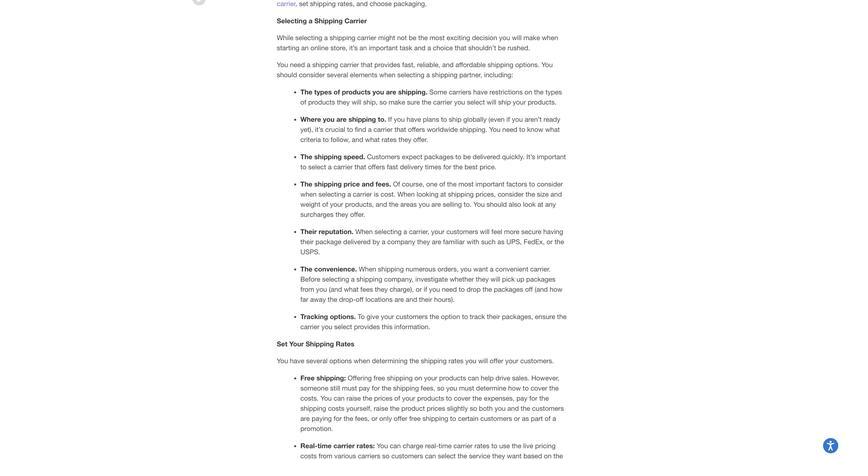 Task type: describe. For each thing, give the bounding box(es) containing it.
some
[[429, 88, 447, 96]]

to down slightly
[[450, 415, 456, 422]]

looking
[[417, 190, 439, 198]]

customers inside when selecting a carrier, your customers will feel more secure having their package delivered by a company they are familiar with such as ups, fedex, or the usps.
[[446, 228, 478, 235]]

if
[[388, 115, 392, 123]]

cost.
[[381, 190, 396, 198]]

yet),
[[300, 125, 313, 133]]

free shipping:
[[300, 374, 346, 382]]

including:
[[484, 71, 513, 79]]

will inside while selecting a shipping carrier might not be the most exciting decision you will make when starting an online store, it's an important task and a choice that shouldn't be rushed.
[[512, 34, 522, 41]]

0 horizontal spatial off
[[356, 295, 364, 303]]

usps.
[[300, 248, 320, 256]]

size
[[537, 190, 549, 198]]

they inside if you have plans to ship globally (even if you aren't ready yet), it's crucial to find a carrier that offers worldwide shipping. you need to know what criteria to follow, and what rates they offer.
[[399, 136, 411, 143]]

that inside you need a shipping carrier that provides fast, reliable, and affordable shipping options. you should consider several elements when selecting a shipping partner, including:
[[361, 61, 373, 68]]

2 horizontal spatial consider
[[537, 180, 563, 188]]

can left the charge
[[390, 442, 401, 450]]

they inside when selecting a carrier, your customers will feel more secure having their package delivered by a company they are familiar with such as ups, fedex, or the usps.
[[417, 238, 430, 246]]

for down offering
[[372, 384, 380, 392]]

your inside of course, one of the most important factors to consider when selecting a carrier is cost. when looking at shipping prices, consider the size and weight of your products, and the areas you are selling to. you should also look at any surcharges they offer.
[[330, 200, 343, 208]]

the types of products you are shipping.
[[300, 88, 429, 96]]

ship,
[[363, 98, 378, 106]]

familiar
[[443, 238, 465, 246]]

products.
[[528, 98, 557, 106]]

it's inside if you have plans to ship globally (even if you aren't ready yet), it's crucial to find a carrier that offers worldwide shipping. you need to know what criteria to follow, and what rates they offer.
[[315, 125, 323, 133]]

times
[[425, 163, 441, 171]]

1 vertical spatial free
[[409, 415, 421, 422]]

products up slightly
[[439, 374, 466, 382]]

1 horizontal spatial at
[[538, 200, 543, 208]]

will up help
[[478, 357, 488, 365]]

important inside customers expect packages to be delivered quickly. it's important to select a carrier that offers fast delivery times for the best price.
[[537, 153, 566, 160]]

free
[[300, 374, 315, 382]]

a inside if you have plans to ship globally (even if you aren't ready yet), it's crucial to find a carrier that offers worldwide shipping. you need to know what criteria to follow, and what rates they offer.
[[368, 125, 372, 133]]

set your shipping rates
[[277, 340, 354, 348]]

need inside you need a shipping carrier that provides fast, reliable, and affordable shipping options. you should consider several elements when selecting a shipping partner, including:
[[290, 61, 305, 68]]

consider inside you need a shipping carrier that provides fast, reliable, and affordable shipping options. you should consider several elements when selecting a shipping partner, including:
[[299, 71, 325, 79]]

know
[[527, 125, 543, 133]]

rates inside the you can charge real-time carrier rates to use the live pricing costs from various carriers so customers can select the service they want based on th
[[475, 442, 490, 450]]

selecting inside you need a shipping carrier that provides fast, reliable, and affordable shipping options. you should consider several elements when selecting a shipping partner, including:
[[397, 71, 424, 79]]

or left the only
[[371, 415, 378, 422]]

promotion.
[[300, 425, 333, 432]]

carrier inside to give your customers the option to track their packages, ensure the carrier you select provides this information.
[[300, 323, 320, 331]]

will down restrictions
[[487, 98, 496, 106]]

they inside some carriers have restrictions on the types of products they will ship, so make sure the carrier you select will ship your products.
[[337, 98, 350, 106]]

your up product
[[402, 394, 415, 402]]

fees.
[[376, 180, 391, 188]]

0 horizontal spatial options.
[[330, 312, 356, 320]]

and left fees.
[[362, 180, 374, 188]]

1 vertical spatial prices
[[427, 404, 445, 412]]

locations
[[365, 295, 393, 303]]

prices,
[[476, 190, 496, 198]]

carrier up various
[[334, 442, 355, 450]]

starting
[[277, 44, 299, 52]]

delivered inside when selecting a carrier, your customers will feel more secure having their package delivered by a company they are familiar with such as ups, fedex, or the usps.
[[343, 238, 371, 246]]

for up part
[[529, 394, 538, 402]]

that inside while selecting a shipping carrier might not be the most exciting decision you will make when starting an online store, it's an important task and a choice that shouldn't be rushed.
[[455, 44, 466, 52]]

convenience.
[[314, 265, 357, 273]]

is
[[374, 190, 379, 198]]

they inside the you can charge real-time carrier rates to use the live pricing costs from various carriers so customers can select the service they want based on th
[[492, 452, 505, 460]]

carriers inside the you can charge real-time carrier rates to use the live pricing costs from various carriers so customers can select the service they want based on th
[[358, 452, 380, 460]]

1 horizontal spatial what
[[365, 136, 380, 143]]

only
[[379, 415, 392, 422]]

a inside of course, one of the most important factors to consider when selecting a carrier is cost. when looking at shipping prices, consider the size and weight of your products, and the areas you are selling to. you should also look at any surcharges they offer.
[[347, 190, 351, 198]]

ready
[[544, 115, 560, 123]]

for inside customers expect packages to be delivered quickly. it's important to select a carrier that offers fast delivery times for the best price.
[[443, 163, 451, 171]]

delivered inside customers expect packages to be delivered quickly. it's important to select a carrier that offers fast delivery times for the best price.
[[473, 153, 500, 160]]

to up worldwide
[[441, 115, 447, 123]]

0 horizontal spatial raise
[[347, 394, 361, 402]]

can down real- on the right bottom
[[425, 452, 436, 460]]

offering free shipping on your products can help drive sales. however, someone still must pay for the shipping fees, so you must determine how to cover the costs. you can raise the prices of your products to cover the expenses, pay for the shipping costs yourself, raise the product prices slightly so both you and the customers are paying for the fees, or only offer free shipping to certain customers or as part of a promotion.
[[300, 374, 564, 432]]

1 vertical spatial several
[[306, 357, 328, 365]]

1 an from the left
[[301, 44, 309, 52]]

rushed.
[[508, 44, 530, 52]]

offers inside if you have plans to ship globally (even if you aren't ready yet), it's crucial to find a carrier that offers worldwide shipping. you need to know what criteria to follow, and what rates they offer.
[[408, 125, 425, 133]]

so inside some carriers have restrictions on the types of products they will ship, so make sure the carrier you select will ship your products.
[[380, 98, 387, 106]]

fees
[[360, 285, 373, 293]]

0 vertical spatial cover
[[531, 384, 547, 392]]

expect
[[402, 153, 422, 160]]

speed.
[[344, 152, 365, 160]]

track
[[470, 313, 485, 320]]

still
[[330, 384, 340, 392]]

1 horizontal spatial consider
[[498, 190, 524, 198]]

are up crucial
[[336, 115, 347, 123]]

their
[[300, 227, 317, 235]]

and up any
[[551, 190, 562, 198]]

have for where you are shipping to.
[[407, 115, 421, 123]]

most inside while selecting a shipping carrier might not be the most exciting decision you will make when starting an online store, it's an important task and a choice that shouldn't be rushed.
[[430, 34, 445, 41]]

if inside when shipping numerous orders, you want a convenient carrier. before selecting a shipping company, investigate whether they will pick up packages from you (and what fees they charge), or if you need to drop the packages off (and how far away the drop-off locations are and their hours).
[[424, 285, 427, 293]]

are inside when selecting a carrier, your customers will feel more secure having their package delivered by a company they are familiar with such as ups, fedex, or the usps.
[[432, 238, 441, 246]]

the shipping price and fees.
[[300, 180, 391, 188]]

they up drop
[[476, 275, 489, 283]]

products,
[[345, 200, 374, 208]]

need inside if you have plans to ship globally (even if you aren't ready yet), it's crucial to find a carrier that offers worldwide shipping. you need to know what criteria to follow, and what rates they offer.
[[502, 125, 517, 133]]

weight
[[300, 200, 320, 208]]

shipping. inside if you have plans to ship globally (even if you aren't ready yet), it's crucial to find a carrier that offers worldwide shipping. you need to know what criteria to follow, and what rates they offer.
[[460, 125, 487, 133]]

carrier inside the you can charge real-time carrier rates to use the live pricing costs from various carriers so customers can select the service they want based on th
[[454, 442, 473, 450]]

to inside when shipping numerous orders, you want a convenient carrier. before selecting a shipping company, investigate whether they will pick up packages from you (and what fees they charge), or if you need to drop the packages off (and how far away the drop-off locations are and their hours).
[[459, 285, 465, 293]]

open accessibe: accessibility options, statement and help image
[[827, 441, 835, 451]]

several inside you need a shipping carrier that provides fast, reliable, and affordable shipping options. you should consider several elements when selecting a shipping partner, including:
[[327, 71, 348, 79]]

you need a shipping carrier that provides fast, reliable, and affordable shipping options. you should consider several elements when selecting a shipping partner, including:
[[277, 61, 553, 79]]

the for the shipping speed.
[[300, 152, 312, 160]]

areas
[[400, 200, 417, 208]]

select inside to give your customers the option to track their packages, ensure the carrier you select provides this information.
[[334, 323, 352, 331]]

not
[[397, 34, 407, 41]]

having
[[543, 228, 563, 235]]

convenient
[[495, 265, 528, 273]]

options
[[329, 357, 352, 365]]

factors
[[506, 180, 527, 188]]

selecting
[[277, 16, 307, 25]]

or left part
[[514, 415, 520, 422]]

(even
[[489, 115, 505, 123]]

that inside if you have plans to ship globally (even if you aren't ready yet), it's crucial to find a carrier that offers worldwide shipping. you need to know what criteria to follow, and what rates they offer.
[[395, 125, 406, 133]]

0 vertical spatial pay
[[359, 384, 370, 392]]

if you have plans to ship globally (even if you aren't ready yet), it's crucial to find a carrier that offers worldwide shipping. you need to know what criteria to follow, and what rates they offer.
[[300, 115, 560, 143]]

0 horizontal spatial time
[[318, 442, 332, 450]]

selling
[[443, 200, 462, 208]]

shipping inside of course, one of the most important factors to consider when selecting a carrier is cost. when looking at shipping prices, consider the size and weight of your products, and the areas you are selling to. you should also look at any surcharges they offer.
[[448, 190, 474, 198]]

whether
[[450, 275, 474, 283]]

to left know
[[519, 125, 525, 133]]

on inside some carriers have restrictions on the types of products they will ship, so make sure the carrier you select will ship your products.
[[525, 88, 532, 96]]

set
[[277, 340, 287, 348]]

exciting
[[447, 34, 470, 41]]

should inside of course, one of the most important factors to consider when selecting a carrier is cost. when looking at shipping prices, consider the size and weight of your products, and the areas you are selling to. you should also look at any surcharges they offer.
[[487, 200, 507, 208]]

0 vertical spatial off
[[525, 285, 533, 293]]

both
[[479, 404, 493, 412]]

your
[[289, 340, 304, 348]]

on inside the you can charge real-time carrier rates to use the live pricing costs from various carriers so customers can select the service they want based on th
[[544, 452, 552, 460]]

1 vertical spatial raise
[[374, 404, 388, 412]]

reliable,
[[417, 61, 440, 68]]

to. inside of course, one of the most important factors to consider when selecting a carrier is cost. when looking at shipping prices, consider the size and weight of your products, and the areas you are selling to. you should also look at any surcharges they offer.
[[464, 200, 472, 208]]

also
[[509, 200, 521, 208]]

0 horizontal spatial cover
[[454, 394, 471, 402]]

should inside you need a shipping carrier that provides fast, reliable, and affordable shipping options. you should consider several elements when selecting a shipping partner, including:
[[277, 71, 297, 79]]

when inside you need a shipping carrier that provides fast, reliable, and affordable shipping options. you should consider several elements when selecting a shipping partner, including:
[[379, 71, 396, 79]]

determine
[[476, 384, 506, 392]]

shipping for a
[[314, 16, 343, 25]]

crucial
[[325, 125, 345, 133]]

drop
[[467, 285, 481, 293]]

with
[[467, 238, 479, 246]]

0 vertical spatial shipping.
[[398, 88, 428, 96]]

their inside to give your customers the option to track their packages, ensure the carrier you select provides this information.
[[487, 313, 500, 320]]

rates inside if you have plans to ship globally (even if you aren't ready yet), it's crucial to find a carrier that offers worldwide shipping. you need to know what criteria to follow, and what rates they offer.
[[382, 136, 397, 143]]

2 horizontal spatial packages
[[526, 275, 556, 283]]

numerous
[[406, 265, 436, 273]]

have for the types of products you are shipping.
[[473, 88, 488, 96]]

of inside some carriers have restrictions on the types of products they will ship, so make sure the carrier you select will ship your products.
[[300, 98, 306, 106]]

it's inside while selecting a shipping carrier might not be the most exciting decision you will make when starting an online store, it's an important task and a choice that shouldn't be rushed.
[[349, 44, 358, 52]]

and inside while selecting a shipping carrier might not be the most exciting decision you will make when starting an online store, it's an important task and a choice that shouldn't be rushed.
[[414, 44, 426, 52]]

decision
[[472, 34, 497, 41]]

restrictions
[[490, 88, 523, 96]]

products up product
[[417, 394, 444, 402]]

information.
[[394, 323, 430, 331]]

0 horizontal spatial be
[[409, 34, 416, 41]]

2 horizontal spatial be
[[498, 44, 506, 52]]

selecting a shipping carrier
[[277, 16, 367, 25]]

far
[[300, 295, 308, 303]]

company,
[[384, 275, 414, 283]]

products up ship,
[[342, 88, 371, 96]]

rates
[[336, 340, 354, 348]]

1 horizontal spatial packages
[[494, 285, 523, 293]]

of course, one of the most important factors to consider when selecting a carrier is cost. when looking at shipping prices, consider the size and weight of your products, and the areas you are selling to. you should also look at any surcharges they offer.
[[300, 180, 563, 218]]

various
[[334, 452, 356, 460]]

might
[[378, 34, 395, 41]]

carrier
[[345, 16, 367, 25]]

surcharges
[[300, 210, 334, 218]]

make inside while selecting a shipping carrier might not be the most exciting decision you will make when starting an online store, it's an important task and a choice that shouldn't be rushed.
[[524, 34, 540, 41]]

your up sales.
[[505, 357, 519, 365]]

and inside when shipping numerous orders, you want a convenient carrier. before selecting a shipping company, investigate whether they will pick up packages from you (and what fees they charge), or if you need to drop the packages off (and how far away the drop-off locations are and their hours).
[[406, 295, 417, 303]]

partner,
[[459, 71, 482, 79]]

0 vertical spatial at
[[440, 190, 446, 198]]

it's
[[527, 153, 535, 160]]

to down worldwide
[[455, 153, 461, 160]]

and down is
[[376, 200, 387, 208]]

select inside customers expect packages to be delivered quickly. it's important to select a carrier that offers fast delivery times for the best price.
[[308, 163, 326, 171]]

you have several options when determining the shipping rates you will offer your customers.
[[277, 357, 554, 365]]

are up the if
[[386, 88, 396, 96]]

want inside the you can charge real-time carrier rates to use the live pricing costs from various carriers so customers can select the service they want based on th
[[507, 452, 522, 460]]

orders,
[[438, 265, 459, 273]]

such
[[481, 238, 496, 246]]

to give your customers the option to track their packages, ensure the carrier you select provides this information.
[[300, 313, 567, 331]]

0 vertical spatial fees,
[[421, 384, 435, 392]]

0 horizontal spatial prices
[[374, 394, 393, 402]]

on inside offering free shipping on your products can help drive sales. however, someone still must pay for the shipping fees, so you must determine how to cover the costs. you can raise the prices of your products to cover the expenses, pay for the shipping costs yourself, raise the product prices slightly so both you and the customers are paying for the fees, or only offer free shipping to certain customers or as part of a promotion.
[[415, 374, 422, 382]]

where you are shipping to.
[[300, 115, 386, 123]]

part
[[531, 415, 543, 422]]

2 (and from the left
[[535, 285, 548, 293]]

can down still
[[334, 394, 345, 402]]

can left help
[[468, 374, 479, 382]]

tracking
[[300, 312, 328, 320]]

0 horizontal spatial types
[[314, 88, 332, 96]]

how inside when shipping numerous orders, you want a convenient carrier. before selecting a shipping company, investigate whether they will pick up packages from you (and what fees they charge), or if you need to drop the packages off (and how far away the drop-off locations are and their hours).
[[550, 285, 562, 293]]

make inside some carriers have restrictions on the types of products they will ship, so make sure the carrier you select will ship your products.
[[389, 98, 405, 106]]

from inside when shipping numerous orders, you want a convenient carrier. before selecting a shipping company, investigate whether they will pick up packages from you (and what fees they charge), or if you need to drop the packages off (and how far away the drop-off locations are and their hours).
[[300, 285, 314, 293]]

will inside when selecting a carrier, your customers will feel more secure having their package delivered by a company they are familiar with such as ups, fedex, or the usps.
[[480, 228, 490, 235]]

product
[[401, 404, 425, 412]]

1 must from the left
[[342, 384, 357, 392]]

carrier.
[[530, 265, 551, 273]]

for right paying
[[334, 415, 342, 422]]

sure
[[407, 98, 420, 106]]

are inside when shipping numerous orders, you want a convenient carrier. before selecting a shipping company, investigate whether they will pick up packages from you (and what fees they charge), or if you need to drop the packages off (and how far away the drop-off locations are and their hours).
[[395, 295, 404, 303]]

0 horizontal spatial fees,
[[355, 415, 370, 422]]

customers up part
[[532, 404, 564, 412]]

up
[[517, 275, 524, 283]]

the for the types of products you are shipping.
[[300, 88, 312, 96]]



Task type: vqa. For each thing, say whether or not it's contained in the screenshot.
'The convenience.'
yes



Task type: locate. For each thing, give the bounding box(es) containing it.
what down find on the top left of the page
[[365, 136, 380, 143]]

0 vertical spatial as
[[498, 238, 505, 246]]

carrier up elements on the left top of page
[[340, 61, 359, 68]]

if down investigate
[[424, 285, 427, 293]]

will inside when shipping numerous orders, you want a convenient carrier. before selecting a shipping company, investigate whether they will pick up packages from you (and what fees they charge), or if you need to drop the packages off (and how far away the drop-off locations are and their hours).
[[491, 275, 500, 283]]

are inside of course, one of the most important factors to consider when selecting a carrier is cost. when looking at shipping prices, consider the size and weight of your products, and the areas you are selling to. you should also look at any surcharges they offer.
[[432, 200, 441, 208]]

have left plans
[[407, 115, 421, 123]]

when up 'by'
[[355, 228, 373, 235]]

fees,
[[421, 384, 435, 392], [355, 415, 370, 422]]

their inside when selecting a carrier, your customers will feel more secure having their package delivered by a company they are familiar with such as ups, fedex, or the usps.
[[300, 238, 314, 246]]

look
[[523, 200, 536, 208]]

the inside when selecting a carrier, your customers will feel more secure having their package delivered by a company they are familiar with such as ups, fedex, or the usps.
[[555, 238, 564, 246]]

that up elements on the left top of page
[[361, 61, 373, 68]]

provides
[[374, 61, 400, 68], [354, 323, 380, 331]]

1 horizontal spatial off
[[525, 285, 533, 293]]

customers inside the you can charge real-time carrier rates to use the live pricing costs from various carriers so customers can select the service they want based on th
[[391, 452, 423, 460]]

the convenience.
[[300, 265, 357, 273]]

a inside offering free shipping on your products can help drive sales. however, someone still must pay for the shipping fees, so you must determine how to cover the costs. you can raise the prices of your products to cover the expenses, pay for the shipping costs yourself, raise the product prices slightly so both you and the customers are paying for the fees, or only offer free shipping to certain customers or as part of a promotion.
[[553, 415, 556, 422]]

carrier down tracking
[[300, 323, 320, 331]]

raise
[[347, 394, 361, 402], [374, 404, 388, 412]]

cover down 'however,'
[[531, 384, 547, 392]]

important
[[369, 44, 398, 52], [537, 153, 566, 160], [476, 180, 505, 188]]

selecting down the shipping price and fees. at the top left of the page
[[319, 190, 346, 198]]

4 the from the top
[[300, 265, 312, 273]]

you inside while selecting a shipping carrier might not be the most exciting decision you will make when starting an online store, it's an important task and a choice that shouldn't be rushed.
[[499, 34, 510, 41]]

0 vertical spatial offer.
[[413, 136, 428, 143]]

0 vertical spatial shipping
[[314, 16, 343, 25]]

0 vertical spatial be
[[409, 34, 416, 41]]

online
[[311, 44, 329, 52]]

packages down pick
[[494, 285, 523, 293]]

and inside offering free shipping on your products can help drive sales. however, someone still must pay for the shipping fees, so you must determine how to cover the costs. you can raise the prices of your products to cover the expenses, pay for the shipping costs yourself, raise the product prices slightly so both you and the customers are paying for the fees, or only offer free shipping to certain customers or as part of a promotion.
[[508, 404, 519, 412]]

0 vertical spatial prices
[[374, 394, 393, 402]]

select down real- on the right bottom
[[438, 452, 456, 460]]

1 vertical spatial when
[[355, 228, 373, 235]]

1 vertical spatial delivered
[[343, 238, 371, 246]]

0 horizontal spatial most
[[430, 34, 445, 41]]

as inside when selecting a carrier, your customers will feel more secure having their package delivered by a company they are familiar with such as ups, fedex, or the usps.
[[498, 238, 505, 246]]

have inside if you have plans to ship globally (even if you aren't ready yet), it's crucial to find a carrier that offers worldwide shipping. you need to know what criteria to follow, and what rates they offer.
[[407, 115, 421, 123]]

0 horizontal spatial to.
[[378, 115, 386, 123]]

important inside while selecting a shipping carrier might not be the most exciting decision you will make when starting an online store, it's an important task and a choice that shouldn't be rushed.
[[369, 44, 398, 52]]

the
[[418, 34, 428, 41], [534, 88, 544, 96], [422, 98, 431, 106], [453, 163, 463, 171], [447, 180, 457, 188], [526, 190, 535, 198], [389, 200, 399, 208], [555, 238, 564, 246], [483, 285, 492, 293], [328, 295, 337, 303], [430, 313, 439, 320], [557, 313, 567, 320], [410, 357, 419, 365], [382, 384, 391, 392], [549, 384, 559, 392], [363, 394, 372, 402], [473, 394, 482, 402], [539, 394, 549, 402], [390, 404, 400, 412], [521, 404, 530, 412], [344, 415, 353, 422], [512, 442, 521, 450], [458, 452, 467, 460]]

1 horizontal spatial their
[[419, 295, 432, 303]]

selecting
[[295, 34, 322, 41], [397, 71, 424, 79], [319, 190, 346, 198], [375, 228, 402, 235], [322, 275, 349, 283]]

2 horizontal spatial important
[[537, 153, 566, 160]]

0 vertical spatial several
[[327, 71, 348, 79]]

1 vertical spatial consider
[[537, 180, 563, 188]]

how
[[550, 285, 562, 293], [508, 384, 521, 392]]

by
[[373, 238, 380, 246]]

of
[[393, 180, 400, 188]]

select
[[467, 98, 485, 106], [308, 163, 326, 171], [334, 323, 352, 331], [438, 452, 456, 460]]

0 horizontal spatial what
[[344, 285, 359, 293]]

provides left fast,
[[374, 61, 400, 68]]

0 horizontal spatial from
[[300, 285, 314, 293]]

your up 'surcharges'
[[330, 200, 343, 208]]

store,
[[330, 44, 347, 52]]

as inside offering free shipping on your products can help drive sales. however, someone still must pay for the shipping fees, so you must determine how to cover the costs. you can raise the prices of your products to cover the expenses, pay for the shipping costs yourself, raise the product prices slightly so both you and the customers are paying for the fees, or only offer free shipping to certain customers or as part of a promotion.
[[522, 415, 529, 422]]

ensure
[[535, 313, 555, 320]]

they down carrier,
[[417, 238, 430, 246]]

carrier inside while selecting a shipping carrier might not be the most exciting decision you will make when starting an online store, it's an important task and a choice that shouldn't be rushed.
[[357, 34, 376, 41]]

must
[[342, 384, 357, 392], [459, 384, 474, 392]]

how down sales.
[[508, 384, 521, 392]]

worldwide
[[427, 125, 458, 133]]

be
[[409, 34, 416, 41], [498, 44, 506, 52], [463, 153, 471, 160]]

1 vertical spatial should
[[487, 200, 507, 208]]

pay down sales.
[[517, 394, 528, 402]]

1 horizontal spatial time
[[439, 442, 452, 450]]

the inside customers expect packages to be delivered quickly. it's important to select a carrier that offers fast delivery times for the best price.
[[453, 163, 463, 171]]

your up this
[[381, 313, 394, 320]]

shipping.
[[398, 88, 428, 96], [460, 125, 487, 133]]

1 the from the top
[[300, 88, 312, 96]]

products inside some carriers have restrictions on the types of products they will ship, so make sure the carrier you select will ship your products.
[[308, 98, 335, 106]]

so
[[380, 98, 387, 106], [437, 384, 444, 392], [470, 404, 477, 412], [382, 452, 390, 460]]

at
[[440, 190, 446, 198], [538, 200, 543, 208]]

be up best
[[463, 153, 471, 160]]

1 horizontal spatial how
[[550, 285, 562, 293]]

twitter image
[[196, 0, 202, 3]]

1 vertical spatial pay
[[517, 394, 528, 402]]

carrier up products,
[[353, 190, 372, 198]]

1 vertical spatial carriers
[[358, 452, 380, 460]]

1 vertical spatial rates
[[449, 357, 464, 365]]

offer. inside of course, one of the most important factors to consider when selecting a carrier is cost. when looking at shipping prices, consider the size and weight of your products, and the areas you are selling to. you should also look at any surcharges they offer.
[[350, 210, 365, 218]]

will down the types of products you are shipping.
[[352, 98, 361, 106]]

and down the charge),
[[406, 295, 417, 303]]

should
[[277, 71, 297, 79], [487, 200, 507, 208]]

the for the shipping price and fees.
[[300, 180, 312, 188]]

0 horizontal spatial offer.
[[350, 210, 365, 218]]

offer. up expect
[[413, 136, 428, 143]]

your right carrier,
[[431, 228, 445, 235]]

1 horizontal spatial free
[[409, 415, 421, 422]]

and down expenses,
[[508, 404, 519, 412]]

to up slightly
[[446, 394, 452, 402]]

plans
[[423, 115, 439, 123]]

2 an from the left
[[360, 44, 367, 52]]

so inside the you can charge real-time carrier rates to use the live pricing costs from various carriers so customers can select the service they want based on th
[[382, 452, 390, 460]]

0 vertical spatial rates
[[382, 136, 397, 143]]

hours).
[[434, 295, 455, 303]]

it's right store,
[[349, 44, 358, 52]]

0 horizontal spatial offers
[[368, 163, 385, 171]]

types up "where"
[[314, 88, 332, 96]]

when
[[542, 34, 558, 41], [379, 71, 396, 79], [300, 190, 317, 198], [354, 357, 370, 365]]

follow,
[[331, 136, 350, 143]]

based
[[523, 452, 542, 460]]

if inside if you have plans to ship globally (even if you aren't ready yet), it's crucial to find a carrier that offers worldwide shipping. you need to know what criteria to follow, and what rates they offer.
[[507, 115, 510, 123]]

2 vertical spatial important
[[476, 180, 505, 188]]

when inside when shipping numerous orders, you want a convenient carrier. before selecting a shipping company, investigate whether they will pick up packages from you (and what fees they charge), or if you need to drop the packages off (and how far away the drop-off locations are and their hours).
[[359, 265, 376, 273]]

shipping for your
[[306, 340, 334, 348]]

and inside you need a shipping carrier that provides fast, reliable, and affordable shipping options. you should consider several elements when selecting a shipping partner, including:
[[442, 61, 454, 68]]

however,
[[531, 374, 559, 382]]

ship inside some carriers have restrictions on the types of products they will ship, so make sure the carrier you select will ship your products.
[[498, 98, 511, 106]]

shipping
[[330, 34, 355, 41], [312, 61, 338, 68], [488, 61, 513, 68], [432, 71, 458, 79], [349, 115, 376, 123], [314, 152, 342, 160], [314, 180, 342, 188], [448, 190, 474, 198], [378, 265, 404, 273], [357, 275, 382, 283], [421, 357, 447, 365], [387, 374, 413, 382], [393, 384, 419, 392], [300, 404, 326, 412], [423, 415, 448, 422]]

options. down rushed.
[[515, 61, 540, 68]]

shipping
[[314, 16, 343, 25], [306, 340, 334, 348]]

on down the you have several options when determining the shipping rates you will offer your customers.
[[415, 374, 422, 382]]

one
[[426, 180, 438, 188]]

when for reputation.
[[355, 228, 373, 235]]

how inside offering free shipping on your products can help drive sales. however, someone still must pay for the shipping fees, so you must determine how to cover the costs. you can raise the prices of your products to cover the expenses, pay for the shipping costs yourself, raise the product prices slightly so both you and the customers are paying for the fees, or only offer free shipping to certain customers or as part of a promotion.
[[508, 384, 521, 392]]

of
[[334, 88, 340, 96], [300, 98, 306, 106], [439, 180, 445, 188], [322, 200, 328, 208], [394, 394, 400, 402], [545, 415, 551, 422]]

0 vertical spatial consider
[[299, 71, 325, 79]]

service
[[469, 452, 490, 460]]

products up "where"
[[308, 98, 335, 106]]

1 horizontal spatial it's
[[349, 44, 358, 52]]

0 vertical spatial if
[[507, 115, 510, 123]]

provides inside you need a shipping carrier that provides fast, reliable, and affordable shipping options. you should consider several elements when selecting a shipping partner, including:
[[374, 61, 400, 68]]

consider down online on the top left of the page
[[299, 71, 325, 79]]

0 vertical spatial ship
[[498, 98, 511, 106]]

as left part
[[522, 415, 529, 422]]

2 vertical spatial be
[[463, 153, 471, 160]]

1 vertical spatial as
[[522, 415, 529, 422]]

cover
[[531, 384, 547, 392], [454, 394, 471, 402]]

you inside some carriers have restrictions on the types of products they will ship, so make sure the carrier you select will ship your products.
[[454, 98, 465, 106]]

offer. down products,
[[350, 210, 365, 218]]

where
[[300, 115, 321, 123]]

your inside to give your customers the option to track their packages, ensure the carrier you select provides this information.
[[381, 313, 394, 320]]

you inside if you have plans to ship globally (even if you aren't ready yet), it's crucial to find a carrier that offers worldwide shipping. you need to know what criteria to follow, and what rates they offer.
[[489, 125, 501, 133]]

prices up the only
[[374, 394, 393, 402]]

carrier inside you need a shipping carrier that provides fast, reliable, and affordable shipping options. you should consider several elements when selecting a shipping partner, including:
[[340, 61, 359, 68]]

on up the products.
[[525, 88, 532, 96]]

the inside while selecting a shipping carrier might not be the most exciting decision you will make when starting an online store, it's an important task and a choice that shouldn't be rushed.
[[418, 34, 428, 41]]

to down criteria
[[300, 163, 306, 171]]

rates:
[[357, 442, 375, 450]]

carrier inside of course, one of the most important factors to consider when selecting a carrier is cost. when looking at shipping prices, consider the size and weight of your products, and the areas you are selling to. you should also look at any surcharges they offer.
[[353, 190, 372, 198]]

what up the drop-
[[344, 285, 359, 293]]

options. inside you need a shipping carrier that provides fast, reliable, and affordable shipping options. you should consider several elements when selecting a shipping partner, including:
[[515, 61, 540, 68]]

customers down the both
[[480, 415, 512, 422]]

find
[[355, 125, 366, 133]]

the for the convenience.
[[300, 265, 312, 273]]

company
[[387, 238, 415, 246]]

0 horizontal spatial how
[[508, 384, 521, 392]]

carrier inside if you have plans to ship globally (even if you aren't ready yet), it's crucial to find a carrier that offers worldwide shipping. you need to know what criteria to follow, and what rates they offer.
[[374, 125, 393, 133]]

package
[[316, 238, 341, 246]]

that up expect
[[395, 125, 406, 133]]

1 horizontal spatial have
[[407, 115, 421, 123]]

make up rushed.
[[524, 34, 540, 41]]

selecting inside when selecting a carrier, your customers will feel more secure having their package delivered by a company they are familiar with such as ups, fedex, or the usps.
[[375, 228, 402, 235]]

2 vertical spatial packages
[[494, 285, 523, 293]]

will left pick
[[491, 275, 500, 283]]

0 horizontal spatial their
[[300, 238, 314, 246]]

at left any
[[538, 200, 543, 208]]

they up locations
[[375, 285, 388, 293]]

selecting inside while selecting a shipping carrier might not be the most exciting decision you will make when starting an online store, it's an important task and a choice that shouldn't be rushed.
[[295, 34, 322, 41]]

when inside of course, one of the most important factors to consider when selecting a carrier is cost. when looking at shipping prices, consider the size and weight of your products, and the areas you are selling to. you should also look at any surcharges they offer.
[[397, 190, 415, 198]]

want inside when shipping numerous orders, you want a convenient carrier. before selecting a shipping company, investigate whether they will pick up packages from you (and what fees they charge), or if you need to drop the packages off (and how far away the drop-off locations are and their hours).
[[473, 265, 488, 273]]

most inside of course, one of the most important factors to consider when selecting a carrier is cost. when looking at shipping prices, consider the size and weight of your products, and the areas you are selling to. you should also look at any surcharges they offer.
[[459, 180, 474, 188]]

2 horizontal spatial have
[[473, 88, 488, 96]]

0 vertical spatial when
[[397, 190, 415, 198]]

1 horizontal spatial options.
[[515, 61, 540, 68]]

when selecting a carrier, your customers will feel more secure having their package delivered by a company they are familiar with such as ups, fedex, or the usps.
[[300, 228, 564, 256]]

your inside some carriers have restrictions on the types of products they will ship, so make sure the carrier you select will ship your products.
[[513, 98, 526, 106]]

0 horizontal spatial at
[[440, 190, 446, 198]]

are down the charge),
[[395, 295, 404, 303]]

free right offering
[[374, 374, 385, 382]]

0 vertical spatial costs
[[328, 404, 344, 412]]

they inside of course, one of the most important factors to consider when selecting a carrier is cost. when looking at shipping prices, consider the size and weight of your products, and the areas you are selling to. you should also look at any surcharges they offer.
[[335, 210, 348, 218]]

you inside of course, one of the most important factors to consider when selecting a carrier is cost. when looking at shipping prices, consider the size and weight of your products, and the areas you are selling to. you should also look at any surcharges they offer.
[[419, 200, 430, 208]]

0 vertical spatial have
[[473, 88, 488, 96]]

0 horizontal spatial on
[[415, 374, 422, 382]]

selecting inside when shipping numerous orders, you want a convenient carrier. before selecting a shipping company, investigate whether they will pick up packages from you (and what fees they charge), or if you need to drop the packages off (and how far away the drop-off locations are and their hours).
[[322, 275, 349, 283]]

time inside the you can charge real-time carrier rates to use the live pricing costs from various carriers so customers can select the service they want based on th
[[439, 442, 452, 450]]

ship up worldwide
[[449, 115, 462, 123]]

2 the from the top
[[300, 152, 312, 160]]

they up "where you are shipping to."
[[337, 98, 350, 106]]

must right still
[[342, 384, 357, 392]]

provides inside to give your customers the option to track their packages, ensure the carrier you select provides this information.
[[354, 323, 380, 331]]

their right track
[[487, 313, 500, 320]]

0 vertical spatial need
[[290, 61, 305, 68]]

to down sales.
[[523, 384, 529, 392]]

need inside when shipping numerous orders, you want a convenient carrier. before selecting a shipping company, investigate whether they will pick up packages from you (and what fees they charge), or if you need to drop the packages off (and how far away the drop-off locations are and their hours).
[[442, 285, 457, 293]]

their reputation.
[[300, 227, 354, 235]]

provides down to
[[354, 323, 380, 331]]

be inside customers expect packages to be delivered quickly. it's important to select a carrier that offers fast delivery times for the best price.
[[463, 153, 471, 160]]

affordable
[[456, 61, 486, 68]]

shipping:
[[317, 374, 346, 382]]

you inside offering free shipping on your products can help drive sales. however, someone still must pay for the shipping fees, so you must determine how to cover the costs. you can raise the prices of your products to cover the expenses, pay for the shipping costs yourself, raise the product prices slightly so both you and the customers are paying for the fees, or only offer free shipping to certain customers or as part of a promotion.
[[321, 394, 332, 402]]

shipping left carrier
[[314, 16, 343, 25]]

an
[[301, 44, 309, 52], [360, 44, 367, 52]]

1 vertical spatial want
[[507, 452, 522, 460]]

a
[[309, 16, 313, 25], [324, 34, 328, 41], [427, 44, 431, 52], [307, 61, 310, 68], [426, 71, 430, 79], [368, 125, 372, 133], [328, 163, 332, 171], [347, 190, 351, 198], [404, 228, 407, 235], [382, 238, 385, 246], [490, 265, 494, 273], [351, 275, 355, 283], [553, 415, 556, 422]]

to.
[[378, 115, 386, 123], [464, 200, 472, 208]]

aren't
[[525, 115, 542, 123]]

important right it's
[[537, 153, 566, 160]]

0 vertical spatial should
[[277, 71, 297, 79]]

1 horizontal spatial ship
[[498, 98, 511, 106]]

and down the choice
[[442, 61, 454, 68]]

the shipping speed.
[[300, 152, 365, 160]]

offer right the only
[[394, 415, 407, 422]]

1 (and from the left
[[329, 285, 342, 293]]

1 horizontal spatial as
[[522, 415, 529, 422]]

have down the your
[[290, 357, 304, 365]]

0 vertical spatial to.
[[378, 115, 386, 123]]

be left rushed.
[[498, 44, 506, 52]]

1 horizontal spatial pay
[[517, 394, 528, 402]]

0 horizontal spatial consider
[[299, 71, 325, 79]]

1 vertical spatial their
[[419, 295, 432, 303]]

a inside customers expect packages to be delivered quickly. it's important to select a carrier that offers fast delivery times for the best price.
[[328, 163, 332, 171]]

free down product
[[409, 415, 421, 422]]

have inside some carriers have restrictions on the types of products they will ship, so make sure the carrier you select will ship your products.
[[473, 88, 488, 96]]

will up rushed.
[[512, 34, 522, 41]]

when for convenience.
[[359, 265, 376, 273]]

1 horizontal spatial from
[[319, 452, 332, 460]]

on
[[525, 88, 532, 96], [415, 374, 422, 382], [544, 452, 552, 460]]

select inside some carriers have restrictions on the types of products they will ship, so make sure the carrier you select will ship your products.
[[467, 98, 485, 106]]

yourself,
[[346, 404, 372, 412]]

options. down the drop-
[[330, 312, 356, 320]]

1 vertical spatial be
[[498, 44, 506, 52]]

your down the you have several options when determining the shipping rates you will offer your customers.
[[424, 374, 437, 382]]

carrier down some
[[433, 98, 452, 106]]

2 must from the left
[[459, 384, 474, 392]]

they up reputation.
[[335, 210, 348, 218]]

have
[[473, 88, 488, 96], [407, 115, 421, 123], [290, 357, 304, 365]]

0 horizontal spatial as
[[498, 238, 505, 246]]

use
[[499, 442, 510, 450]]

make
[[524, 34, 540, 41], [389, 98, 405, 106]]

they down use
[[492, 452, 505, 460]]

delivered up price. at the right top of page
[[473, 153, 500, 160]]

slightly
[[447, 404, 468, 412]]

to. right selling at the right top of page
[[464, 200, 472, 208]]

1 horizontal spatial carriers
[[449, 88, 471, 96]]

1 horizontal spatial if
[[507, 115, 510, 123]]

offer
[[490, 357, 503, 365], [394, 415, 407, 422]]

task
[[400, 44, 412, 52]]

what inside when shipping numerous orders, you want a convenient carrier. before selecting a shipping company, investigate whether they will pick up packages from you (and what fees they charge), or if you need to drop the packages off (and how far away the drop-off locations are and their hours).
[[344, 285, 359, 293]]

costs down "real-"
[[300, 452, 317, 460]]

to. left the if
[[378, 115, 386, 123]]

are down looking
[[432, 200, 441, 208]]

carrier down the shipping speed.
[[334, 163, 353, 171]]

packages down carrier.
[[526, 275, 556, 283]]

0 horizontal spatial want
[[473, 265, 488, 273]]

drop-
[[339, 295, 356, 303]]

to
[[441, 115, 447, 123], [347, 125, 353, 133], [519, 125, 525, 133], [323, 136, 329, 143], [455, 153, 461, 160], [300, 163, 306, 171], [529, 180, 535, 188], [459, 285, 465, 293], [462, 313, 468, 320], [523, 384, 529, 392], [446, 394, 452, 402], [450, 415, 456, 422], [491, 442, 497, 450]]

to inside of course, one of the most important factors to consider when selecting a carrier is cost. when looking at shipping prices, consider the size and weight of your products, and the areas you are selling to. you should also look at any surcharges they offer.
[[529, 180, 535, 188]]

1 vertical spatial make
[[389, 98, 405, 106]]

1 vertical spatial offer.
[[350, 210, 365, 218]]

charge),
[[390, 285, 414, 293]]

you inside of course, one of the most important factors to consider when selecting a carrier is cost. when looking at shipping prices, consider the size and weight of your products, and the areas you are selling to. you should also look at any surcharges they offer.
[[474, 200, 485, 208]]

0 horizontal spatial an
[[301, 44, 309, 52]]

consider
[[299, 71, 325, 79], [537, 180, 563, 188], [498, 190, 524, 198]]

your inside when selecting a carrier, your customers will feel more secure having their package delivered by a company they are familiar with such as ups, fedex, or the usps.
[[431, 228, 445, 235]]

delivered left 'by'
[[343, 238, 371, 246]]

prices
[[374, 394, 393, 402], [427, 404, 445, 412]]

1 horizontal spatial offer
[[490, 357, 503, 365]]

sales.
[[512, 374, 530, 382]]

the
[[300, 88, 312, 96], [300, 152, 312, 160], [300, 180, 312, 188], [300, 265, 312, 273]]

offer up 'drive'
[[490, 357, 503, 365]]

2 vertical spatial have
[[290, 357, 304, 365]]

1 vertical spatial ship
[[449, 115, 462, 123]]

fast
[[387, 163, 398, 171]]

should down starting
[[277, 71, 297, 79]]

on down pricing
[[544, 452, 552, 460]]

to inside the you can charge real-time carrier rates to use the live pricing costs from various carriers so customers can select the service they want based on th
[[491, 442, 497, 450]]

1 horizontal spatial important
[[476, 180, 505, 188]]

any
[[545, 200, 556, 208]]

0 horizontal spatial important
[[369, 44, 398, 52]]

0 vertical spatial what
[[545, 125, 560, 133]]

packages inside customers expect packages to be delivered quickly. it's important to select a carrier that offers fast delivery times for the best price.
[[424, 153, 454, 160]]

important inside of course, one of the most important factors to consider when selecting a carrier is cost. when looking at shipping prices, consider the size and weight of your products, and the areas you are selling to. you should also look at any surcharges they offer.
[[476, 180, 505, 188]]

course,
[[402, 180, 424, 188]]

carrier inside customers expect packages to be delivered quickly. it's important to select a carrier that offers fast delivery times for the best price.
[[334, 163, 353, 171]]

from up far
[[300, 285, 314, 293]]

offer inside offering free shipping on your products can help drive sales. however, someone still must pay for the shipping fees, so you must determine how to cover the costs. you can raise the prices of your products to cover the expenses, pay for the shipping costs yourself, raise the product prices slightly so both you and the customers are paying for the fees, or only offer free shipping to certain customers or as part of a promotion.
[[394, 415, 407, 422]]

1 vertical spatial need
[[502, 125, 517, 133]]

0 horizontal spatial pay
[[359, 384, 370, 392]]

carrier inside some carriers have restrictions on the types of products they will ship, so make sure the carrier you select will ship your products.
[[433, 98, 452, 106]]

0 horizontal spatial free
[[374, 374, 385, 382]]

from down real-time carrier rates:
[[319, 452, 332, 460]]

or inside when shipping numerous orders, you want a convenient carrier. before selecting a shipping company, investigate whether they will pick up packages from you (and what fees they charge), or if you need to drop the packages off (and how far away the drop-off locations are and their hours).
[[416, 285, 422, 293]]

determining
[[372, 357, 408, 365]]

1 vertical spatial off
[[356, 295, 364, 303]]

1 horizontal spatial should
[[487, 200, 507, 208]]

1 vertical spatial important
[[537, 153, 566, 160]]

to left find on the top left of the page
[[347, 125, 353, 133]]

carriers inside some carriers have restrictions on the types of products they will ship, so make sure the carrier you select will ship your products.
[[449, 88, 471, 96]]

pricing
[[535, 442, 556, 450]]

types inside some carriers have restrictions on the types of products they will ship, so make sure the carrier you select will ship your products.
[[545, 88, 562, 96]]

free
[[374, 374, 385, 382], [409, 415, 421, 422]]

costs up paying
[[328, 404, 344, 412]]

an left online on the top left of the page
[[301, 44, 309, 52]]

1 horizontal spatial (and
[[535, 285, 548, 293]]

most
[[430, 34, 445, 41], [459, 180, 474, 188]]

0 horizontal spatial rates
[[382, 136, 397, 143]]

1 vertical spatial provides
[[354, 323, 380, 331]]

1 vertical spatial packages
[[526, 275, 556, 283]]

someone
[[300, 384, 328, 392]]

ship inside if you have plans to ship globally (even if you aren't ready yet), it's crucial to find a carrier that offers worldwide shipping. you need to know what criteria to follow, and what rates they offer.
[[449, 115, 462, 123]]

0 horizontal spatial must
[[342, 384, 357, 392]]

costs inside the you can charge real-time carrier rates to use the live pricing costs from various carriers so customers can select the service they want based on th
[[300, 452, 317, 460]]

packages
[[424, 153, 454, 160], [526, 275, 556, 283], [494, 285, 523, 293]]

0 horizontal spatial costs
[[300, 452, 317, 460]]

0 horizontal spatial it's
[[315, 125, 323, 133]]

when inside of course, one of the most important factors to consider when selecting a carrier is cost. when looking at shipping prices, consider the size and weight of your products, and the areas you are selling to. you should also look at any surcharges they offer.
[[300, 190, 317, 198]]

help
[[481, 374, 494, 382]]

and right task on the left top of page
[[414, 44, 426, 52]]

tracking options.
[[300, 312, 356, 320]]

1 vertical spatial offer
[[394, 415, 407, 422]]

to down whether
[[459, 285, 465, 293]]

charge
[[403, 442, 423, 450]]

0 vertical spatial options.
[[515, 61, 540, 68]]

3 the from the top
[[300, 180, 312, 188]]

to down crucial
[[323, 136, 329, 143]]

several left elements on the left top of page
[[327, 71, 348, 79]]

customers expect packages to be delivered quickly. it's important to select a carrier that offers fast delivery times for the best price.
[[300, 153, 566, 171]]

fast,
[[402, 61, 415, 68]]

select inside the you can charge real-time carrier rates to use the live pricing costs from various carriers so customers can select the service they want based on th
[[438, 452, 456, 460]]

1 horizontal spatial make
[[524, 34, 540, 41]]

to left use
[[491, 442, 497, 450]]

1 horizontal spatial rates
[[449, 357, 464, 365]]

when inside when selecting a carrier, your customers will feel more secure having their package delivered by a company they are familiar with such as ups, fedex, or the usps.
[[355, 228, 373, 235]]



